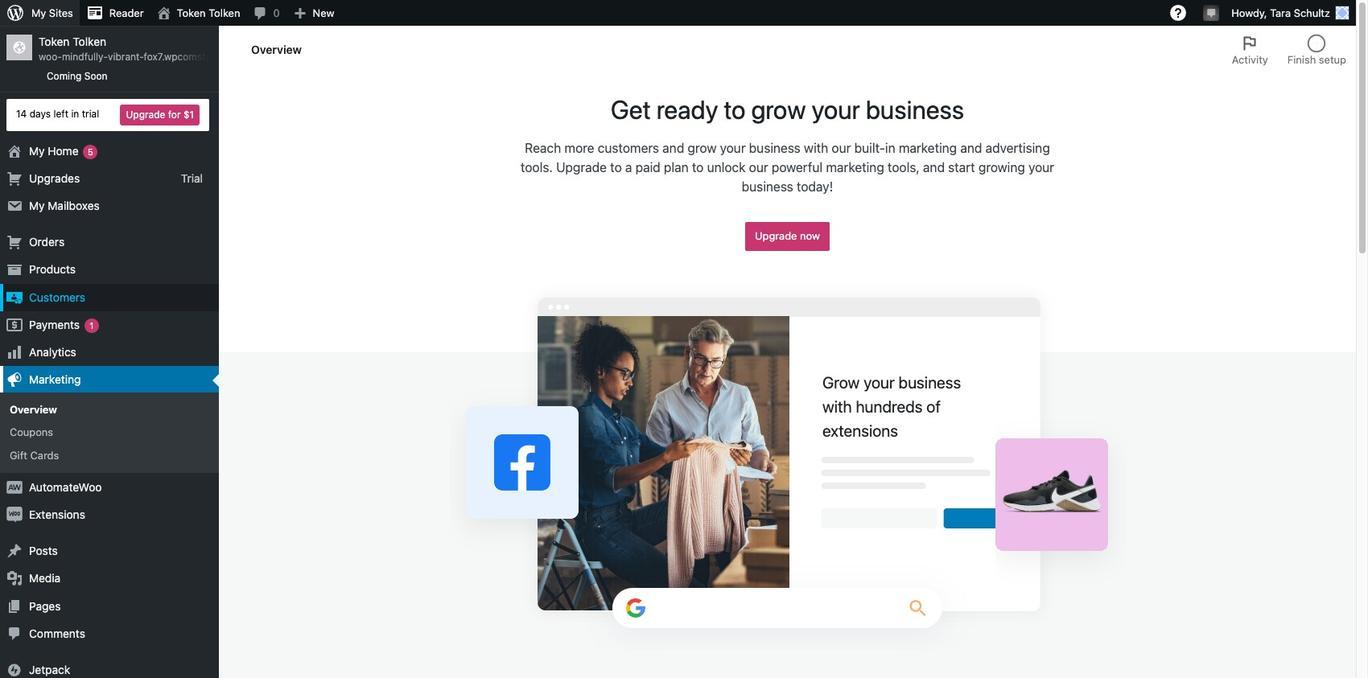 Task type: vqa. For each thing, say whether or not it's contained in the screenshot.
Payments 1
yes



Task type: locate. For each thing, give the bounding box(es) containing it.
business up tools,
[[866, 94, 965, 125]]

overview up coupons
[[10, 404, 57, 416]]

0 horizontal spatial in
[[71, 108, 79, 120]]

new
[[313, 6, 335, 19]]

0
[[273, 6, 280, 19]]

1 vertical spatial token
[[39, 35, 70, 48]]

my for my home 5
[[29, 144, 45, 157]]

upgrade for upgrade for $1
[[126, 108, 165, 120]]

your down advertising
[[1029, 160, 1055, 175]]

grow
[[751, 94, 806, 125], [688, 141, 717, 155]]

payments 1
[[29, 318, 94, 331]]

0 vertical spatial tolken
[[209, 6, 240, 19]]

analytics
[[29, 345, 76, 359]]

0 horizontal spatial marketing
[[826, 160, 885, 175]]

in right left
[[71, 108, 79, 120]]

tolken inside toolbar navigation
[[209, 6, 240, 19]]

1 vertical spatial your
[[720, 141, 746, 155]]

more
[[565, 141, 595, 155]]

upgrade
[[126, 108, 165, 120], [556, 160, 607, 175], [755, 230, 797, 243]]

and up plan at the top of the page
[[663, 141, 685, 155]]

upgrade left now
[[755, 230, 797, 243]]

2 vertical spatial your
[[1029, 160, 1055, 175]]

upgrade left 'for'
[[126, 108, 165, 120]]

grow up unlock
[[688, 141, 717, 155]]

to left a
[[610, 160, 622, 175]]

0 horizontal spatial tolken
[[73, 35, 106, 48]]

2 horizontal spatial to
[[724, 94, 746, 125]]

coupons
[[10, 426, 53, 439]]

jetpack link
[[0, 657, 219, 679]]

0 horizontal spatial upgrade
[[126, 108, 165, 120]]

token inside toolbar navigation
[[177, 6, 206, 19]]

my mailboxes
[[29, 199, 100, 212]]

0 horizontal spatial and
[[663, 141, 685, 155]]

tools.
[[521, 160, 553, 175]]

to right ready
[[724, 94, 746, 125]]

1 vertical spatial overview
[[10, 404, 57, 416]]

trial
[[181, 171, 203, 185]]

0 horizontal spatial to
[[610, 160, 622, 175]]

upgrade inside reach more customers and grow your business with our built-in marketing and advertising tools. upgrade to a paid plan to unlock our powerful marketing tools, and start growing your business today!
[[556, 160, 607, 175]]

0 vertical spatial token
[[177, 6, 206, 19]]

1 vertical spatial upgrade
[[556, 160, 607, 175]]

my inside "my mailboxes" link
[[29, 199, 45, 212]]

to right plan at the top of the page
[[692, 160, 704, 175]]

your up with
[[812, 94, 860, 125]]

schultz
[[1294, 6, 1331, 19]]

my sites
[[31, 6, 73, 19]]

0 vertical spatial marketing
[[899, 141, 957, 155]]

in
[[71, 108, 79, 120], [886, 141, 896, 155]]

in up tools,
[[886, 141, 896, 155]]

in inside navigation
[[71, 108, 79, 120]]

pages link
[[0, 593, 219, 621]]

howdy,
[[1232, 6, 1268, 19]]

tara
[[1271, 6, 1291, 19]]

upgrade inside button
[[126, 108, 165, 120]]

token inside the "token tolken woo-mindfully-vibrant-fox7.wpcomstaging.com coming soon"
[[39, 35, 70, 48]]

our right unlock
[[749, 160, 769, 175]]

1 vertical spatial grow
[[688, 141, 717, 155]]

0 horizontal spatial token
[[39, 35, 70, 48]]

0 vertical spatial business
[[866, 94, 965, 125]]

$1
[[183, 108, 194, 120]]

marketing
[[899, 141, 957, 155], [826, 160, 885, 175]]

my left home
[[29, 144, 45, 157]]

and left start
[[923, 160, 945, 175]]

orders
[[29, 235, 65, 249]]

growing
[[979, 160, 1026, 175]]

0 horizontal spatial our
[[749, 160, 769, 175]]

tab list
[[1223, 26, 1357, 74]]

1 horizontal spatial your
[[812, 94, 860, 125]]

finish
[[1288, 53, 1317, 66]]

1 horizontal spatial upgrade
[[556, 160, 607, 175]]

today!
[[797, 180, 833, 194]]

overview down 0 in the left of the page
[[251, 43, 302, 56]]

plan
[[664, 160, 689, 175]]

2 vertical spatial upgrade
[[755, 230, 797, 243]]

tolken up mindfully-
[[73, 35, 106, 48]]

my sites link
[[0, 0, 80, 26]]

1 vertical spatial my
[[29, 144, 45, 157]]

my for my sites
[[31, 6, 46, 19]]

0 vertical spatial upgrade
[[126, 108, 165, 120]]

1 vertical spatial business
[[749, 141, 801, 155]]

orders link
[[0, 229, 219, 256]]

upgrades
[[29, 171, 80, 185]]

tolken
[[209, 6, 240, 19], [73, 35, 106, 48]]

1 horizontal spatial tolken
[[209, 6, 240, 19]]

token up fox7.wpcomstaging.com
[[177, 6, 206, 19]]

token
[[177, 6, 206, 19], [39, 35, 70, 48]]

marketing down built-
[[826, 160, 885, 175]]

1 horizontal spatial our
[[832, 141, 851, 155]]

upgrade for upgrade now
[[755, 230, 797, 243]]

setup
[[1319, 53, 1347, 66]]

your up unlock
[[720, 141, 746, 155]]

business down powerful on the right top of page
[[742, 180, 794, 194]]

upgrade for $1 button
[[120, 104, 200, 125]]

2 vertical spatial my
[[29, 199, 45, 212]]

token tolken woo-mindfully-vibrant-fox7.wpcomstaging.com coming soon
[[39, 35, 253, 82]]

to
[[724, 94, 746, 125], [610, 160, 622, 175], [692, 160, 704, 175]]

business up powerful on the right top of page
[[749, 141, 801, 155]]

1 horizontal spatial in
[[886, 141, 896, 155]]

coupons link
[[0, 421, 219, 444]]

0 horizontal spatial your
[[720, 141, 746, 155]]

0 horizontal spatial grow
[[688, 141, 717, 155]]

reach
[[525, 141, 561, 155]]

toolbar navigation
[[0, 0, 1357, 29]]

business
[[866, 94, 965, 125], [749, 141, 801, 155], [742, 180, 794, 194]]

and up start
[[961, 141, 982, 155]]

my down upgrades
[[29, 199, 45, 212]]

my
[[31, 6, 46, 19], [29, 144, 45, 157], [29, 199, 45, 212]]

1 horizontal spatial marketing
[[899, 141, 957, 155]]

pages
[[29, 599, 61, 613]]

marketing up tools,
[[899, 141, 957, 155]]

0 vertical spatial in
[[71, 108, 79, 120]]

1 vertical spatial our
[[749, 160, 769, 175]]

my inside my sites link
[[31, 6, 46, 19]]

soon
[[84, 70, 108, 82]]

tolken for token tolken
[[209, 6, 240, 19]]

ready
[[657, 94, 719, 125]]

gift cards
[[10, 449, 59, 462]]

1 horizontal spatial token
[[177, 6, 206, 19]]

1 horizontal spatial overview
[[251, 43, 302, 56]]

in inside reach more customers and grow your business with our built-in marketing and advertising tools. upgrade to a paid plan to unlock our powerful marketing tools, and start growing your business today!
[[886, 141, 896, 155]]

our
[[832, 141, 851, 155], [749, 160, 769, 175]]

0 vertical spatial my
[[31, 6, 46, 19]]

1 vertical spatial tolken
[[73, 35, 106, 48]]

overview link
[[0, 399, 219, 421]]

token up woo-
[[39, 35, 70, 48]]

5
[[88, 146, 93, 157]]

grow up with
[[751, 94, 806, 125]]

our right with
[[832, 141, 851, 155]]

tolken inside the "token tolken woo-mindfully-vibrant-fox7.wpcomstaging.com coming soon"
[[73, 35, 106, 48]]

1 vertical spatial marketing
[[826, 160, 885, 175]]

tolken left 0 link
[[209, 6, 240, 19]]

your
[[812, 94, 860, 125], [720, 141, 746, 155], [1029, 160, 1055, 175]]

my left sites
[[31, 6, 46, 19]]

2 horizontal spatial upgrade
[[755, 230, 797, 243]]

upgrade down "more"
[[556, 160, 607, 175]]

2 horizontal spatial and
[[961, 141, 982, 155]]

my for my mailboxes
[[29, 199, 45, 212]]

marketing
[[29, 373, 81, 386]]

0 horizontal spatial overview
[[10, 404, 57, 416]]

0 vertical spatial our
[[832, 141, 851, 155]]

0 vertical spatial grow
[[751, 94, 806, 125]]

posts
[[29, 544, 58, 558]]

upgrade now link
[[746, 222, 830, 251]]

1 vertical spatial in
[[886, 141, 896, 155]]

14 days left in trial
[[16, 108, 99, 120]]

marketing link
[[0, 366, 219, 394]]

0 link
[[247, 0, 286, 26]]

with
[[804, 141, 829, 155]]

automatewoo link
[[0, 474, 219, 502]]

2 horizontal spatial your
[[1029, 160, 1055, 175]]

comments link
[[0, 621, 219, 648]]

upgrade now
[[755, 230, 820, 243]]

token for token tolken woo-mindfully-vibrant-fox7.wpcomstaging.com coming soon
[[39, 35, 70, 48]]



Task type: describe. For each thing, give the bounding box(es) containing it.
notification image
[[1205, 6, 1218, 19]]

products
[[29, 263, 76, 276]]

my home 5
[[29, 144, 93, 157]]

mailboxes
[[48, 199, 100, 212]]

1 horizontal spatial grow
[[751, 94, 806, 125]]

start
[[949, 160, 975, 175]]

powerful
[[772, 160, 823, 175]]

woo-
[[39, 51, 62, 63]]

tab list containing activity
[[1223, 26, 1357, 74]]

fox7.wpcomstaging.com
[[144, 51, 253, 63]]

paid
[[636, 160, 661, 175]]

reader
[[109, 6, 144, 19]]

0 vertical spatial your
[[812, 94, 860, 125]]

gift cards link
[[0, 444, 219, 467]]

activity
[[1232, 53, 1269, 66]]

14
[[16, 108, 27, 120]]

media
[[29, 572, 61, 586]]

days
[[30, 108, 51, 120]]

advertising
[[986, 141, 1050, 155]]

token tolken link
[[150, 0, 247, 26]]

products link
[[0, 256, 219, 284]]

0 vertical spatial overview
[[251, 43, 302, 56]]

built-
[[855, 141, 886, 155]]

extensions
[[29, 508, 85, 522]]

extensions link
[[0, 502, 219, 529]]

1
[[90, 320, 94, 331]]

home
[[48, 144, 79, 157]]

1 horizontal spatial and
[[923, 160, 945, 175]]

analytics link
[[0, 339, 219, 366]]

token for token tolken
[[177, 6, 206, 19]]

howdy, tara schultz
[[1232, 6, 1331, 19]]

coming
[[47, 70, 82, 82]]

for
[[168, 108, 181, 120]]

posts link
[[0, 538, 219, 565]]

grow inside reach more customers and grow your business with our built-in marketing and advertising tools. upgrade to a paid plan to unlock our powerful marketing tools, and start growing your business today!
[[688, 141, 717, 155]]

reader link
[[80, 0, 150, 26]]

gift
[[10, 449, 27, 462]]

sites
[[49, 6, 73, 19]]

new link
[[286, 0, 341, 26]]

vibrant-
[[108, 51, 144, 63]]

comments
[[29, 627, 85, 641]]

customers link
[[0, 284, 219, 311]]

now
[[800, 230, 820, 243]]

finish setup
[[1288, 53, 1347, 66]]

cards
[[30, 449, 59, 462]]

left
[[53, 108, 68, 120]]

activity button
[[1223, 26, 1278, 74]]

reach more customers and grow your business with our built-in marketing and advertising tools. upgrade to a paid plan to unlock our powerful marketing tools, and start growing your business today!
[[521, 141, 1055, 194]]

tolken for token tolken woo-mindfully-vibrant-fox7.wpcomstaging.com coming soon
[[73, 35, 106, 48]]

a
[[625, 160, 632, 175]]

unlock
[[707, 160, 746, 175]]

get
[[611, 94, 651, 125]]

customers
[[29, 290, 85, 304]]

1 horizontal spatial to
[[692, 160, 704, 175]]

automatewoo
[[29, 480, 102, 494]]

jetpack
[[29, 663, 70, 677]]

trial
[[82, 108, 99, 120]]

token tolken
[[177, 6, 240, 19]]

media link
[[0, 565, 219, 593]]

finish setup button
[[1278, 26, 1357, 74]]

main menu navigation
[[0, 26, 253, 679]]

upgrade for $1
[[126, 108, 194, 120]]

mindfully-
[[62, 51, 108, 63]]

tools,
[[888, 160, 920, 175]]

customers
[[598, 141, 659, 155]]

overview inside main menu navigation
[[10, 404, 57, 416]]

get ready to grow your business
[[611, 94, 965, 125]]

payments
[[29, 318, 80, 331]]

my mailboxes link
[[0, 192, 219, 220]]

2 vertical spatial business
[[742, 180, 794, 194]]



